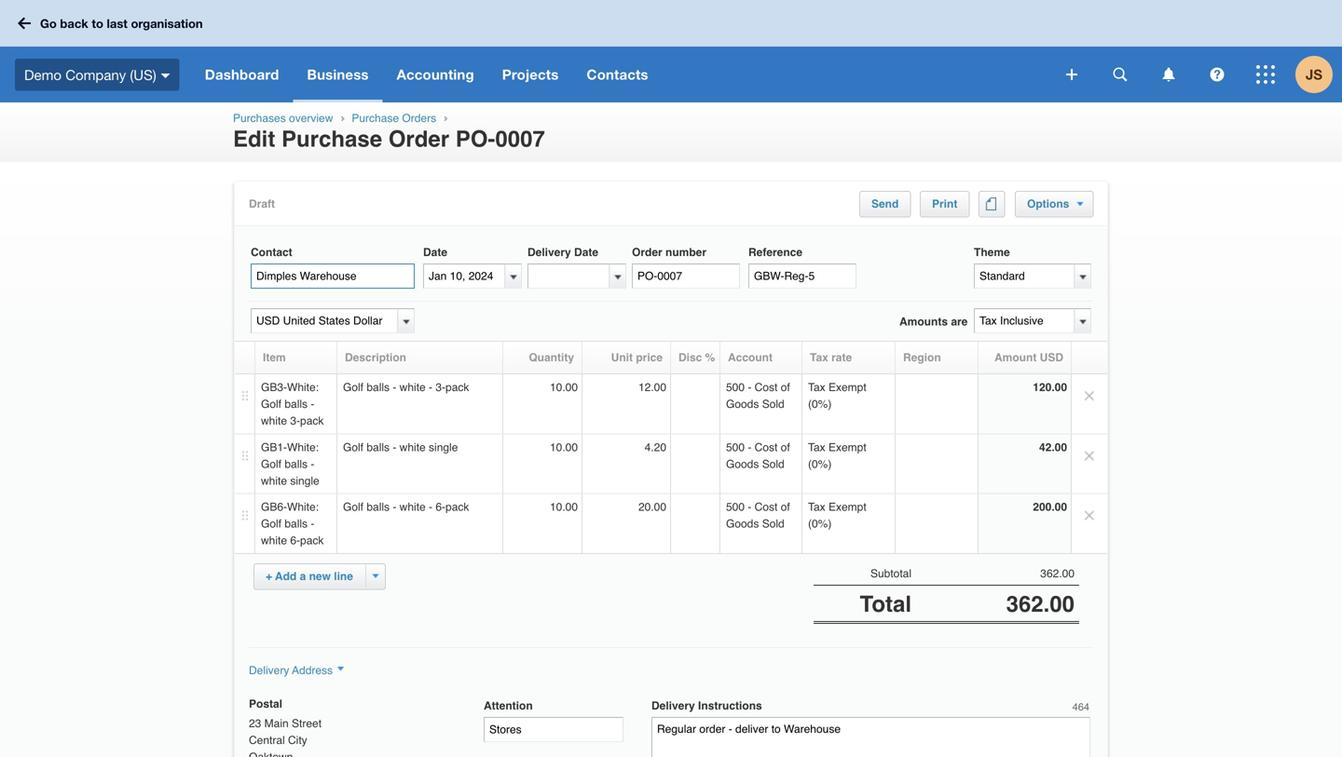 Task type: vqa. For each thing, say whether or not it's contained in the screenshot.
12.00 Tax
yes



Task type: describe. For each thing, give the bounding box(es) containing it.
white: for gb6-
[[287, 501, 319, 514]]

exempt for 12.00
[[829, 381, 867, 394]]

company
[[65, 66, 126, 83]]

price
[[636, 351, 663, 364]]

(0%) for 4.20
[[808, 458, 832, 471]]

23
[[249, 718, 261, 731]]

120.00
[[1033, 381, 1067, 394]]

item
[[263, 351, 286, 364]]

total
[[860, 592, 912, 617]]

business button
[[293, 47, 383, 103]]

500 - cost of goods sold for 4.20
[[726, 441, 790, 471]]

purchases overview link
[[233, 112, 333, 125]]

go
[[40, 16, 57, 31]]

reference
[[748, 246, 803, 259]]

disc %
[[679, 351, 715, 364]]

amounts are
[[899, 315, 968, 329]]

add
[[275, 570, 297, 583]]

tax for 12.00
[[808, 381, 825, 394]]

golf right "gb1-white: golf balls - white single"
[[343, 441, 363, 454]]

dashboard
[[205, 66, 279, 83]]

subtotal
[[870, 568, 912, 581]]

region
[[903, 351, 941, 364]]

projects button
[[488, 47, 573, 103]]

- inside gb3-white: golf balls - white 3-pack
[[311, 398, 314, 411]]

line
[[334, 570, 353, 583]]

exempt for 20.00
[[829, 501, 867, 514]]

draft
[[249, 198, 275, 211]]

tax for 4.20
[[808, 441, 825, 454]]

projects
[[502, 66, 559, 83]]

golf balls - white - 3-pack
[[343, 381, 469, 394]]

goods for 20.00
[[726, 518, 759, 531]]

white down "description" on the top
[[400, 381, 426, 394]]

send
[[871, 198, 899, 211]]

order number
[[632, 246, 706, 259]]

last
[[107, 16, 128, 31]]

unit price
[[611, 351, 663, 364]]

200.00
[[1033, 501, 1067, 514]]

+ add a new line button
[[266, 570, 353, 583]]

(0%) for 20.00
[[808, 518, 832, 531]]

goods for 12.00
[[726, 398, 759, 411]]

pack inside gb6-white: golf balls - white 6-pack
[[300, 535, 324, 548]]

2 date from the left
[[574, 246, 598, 259]]

balls inside gb3-white: golf balls - white 3-pack
[[285, 398, 308, 411]]

tax rate
[[810, 351, 852, 364]]

golf inside gb3-white: golf balls - white 3-pack
[[261, 398, 281, 411]]

balls up golf balls - white - 6-pack in the left bottom of the page
[[367, 441, 390, 454]]

amount
[[994, 351, 1037, 364]]

tax for unit price
[[810, 351, 828, 364]]

city
[[288, 734, 307, 747]]

1 horizontal spatial order
[[632, 246, 662, 259]]

postal
[[249, 698, 282, 711]]

usd
[[1040, 351, 1063, 364]]

balls inside "gb1-white: golf balls - white single"
[[285, 458, 308, 471]]

500 for 20.00
[[726, 501, 745, 514]]

number
[[665, 246, 706, 259]]

white: for gb3-
[[287, 381, 319, 394]]

golf right gb6-white: golf balls - white 6-pack on the bottom
[[343, 501, 363, 514]]

golf inside "gb1-white: golf balls - white single"
[[261, 458, 281, 471]]

street
[[292, 718, 322, 731]]

demo company (us) button
[[0, 47, 191, 103]]

postal 23 main street central city
[[249, 698, 322, 747]]

back
[[60, 16, 88, 31]]

10.00 for 4.20
[[550, 441, 578, 454]]

white inside gb3-white: golf balls - white 3-pack
[[261, 415, 287, 428]]

of for 4.20
[[781, 441, 790, 454]]

(us)
[[130, 66, 156, 83]]

js button
[[1296, 47, 1342, 103]]

goods for 4.20
[[726, 458, 759, 471]]

to
[[92, 16, 103, 31]]

are
[[951, 315, 968, 329]]

balls down golf balls - white single
[[367, 501, 390, 514]]

purchase orders
[[352, 112, 436, 125]]

theme
[[974, 246, 1010, 259]]

description
[[345, 351, 406, 364]]

accounting
[[397, 66, 474, 83]]

organisation
[[131, 16, 203, 31]]

0007
[[495, 126, 545, 152]]

tax exempt (0%) for 12.00
[[808, 381, 867, 411]]

accounting button
[[383, 47, 488, 103]]

Order number text field
[[632, 264, 740, 289]]

orders
[[402, 112, 436, 125]]

1 date from the left
[[423, 246, 447, 259]]

12.00
[[638, 381, 666, 394]]

sold for 20.00
[[762, 518, 784, 531]]

gb1-white: golf balls - white single
[[261, 441, 319, 488]]

of for 20.00
[[781, 501, 790, 514]]

%
[[705, 351, 715, 364]]

1 vertical spatial purchase
[[281, 126, 382, 152]]

Delivery Instructions text field
[[651, 718, 1090, 758]]

gb3-
[[261, 381, 287, 394]]

Reference text field
[[748, 264, 857, 289]]

pack down golf balls - white single
[[446, 501, 469, 514]]

dashboard link
[[191, 47, 293, 103]]

go back to last organisation link
[[11, 7, 214, 40]]

464
[[1072, 702, 1090, 713]]

purchases overview
[[233, 112, 333, 125]]

golf inside gb6-white: golf balls - white 6-pack
[[261, 518, 281, 531]]

golf balls - white single
[[343, 441, 458, 454]]

0 vertical spatial order
[[388, 126, 449, 152]]

delivery for delivery instructions
[[651, 700, 695, 713]]

banner containing dashboard
[[0, 0, 1342, 103]]

contact
[[251, 246, 292, 259]]

overview
[[289, 112, 333, 125]]

delivery instructions
[[651, 700, 762, 713]]

svg image inside the demo company (us) popup button
[[161, 73, 170, 78]]

Delivery Date text field
[[528, 264, 610, 289]]

white down golf balls - white single
[[400, 501, 426, 514]]

options button
[[1027, 198, 1083, 211]]

js
[[1306, 66, 1323, 83]]

362.00 for subtotal
[[1040, 568, 1075, 581]]

contacts
[[587, 66, 648, 83]]

send button
[[871, 198, 899, 211]]



Task type: locate. For each thing, give the bounding box(es) containing it.
0 vertical spatial 362.00
[[1040, 568, 1075, 581]]

date up 'date' text box
[[423, 246, 447, 259]]

goods
[[726, 398, 759, 411], [726, 458, 759, 471], [726, 518, 759, 531]]

white up gb1-
[[261, 415, 287, 428]]

1 500 from the top
[[726, 381, 745, 394]]

3 goods from the top
[[726, 518, 759, 531]]

gb6-white: golf balls - white 6-pack
[[261, 501, 324, 548]]

pack up the + add a new line
[[300, 535, 324, 548]]

delivery address
[[249, 665, 333, 678]]

2 vertical spatial sold
[[762, 518, 784, 531]]

3- up "gb1-white: golf balls - white single"
[[290, 415, 300, 428]]

1 vertical spatial svg image
[[1113, 68, 1127, 82]]

500 right 20.00
[[726, 501, 745, 514]]

balls down gb1-
[[285, 458, 308, 471]]

1 vertical spatial 3-
[[290, 415, 300, 428]]

purchase
[[352, 112, 399, 125], [281, 126, 382, 152]]

single up golf balls - white - 6-pack in the left bottom of the page
[[429, 441, 458, 454]]

sold for 4.20
[[762, 458, 784, 471]]

500 - cost of goods sold for 12.00
[[726, 381, 790, 411]]

1 (0%) from the top
[[808, 398, 832, 411]]

sold for 12.00
[[762, 398, 784, 411]]

2 horizontal spatial delivery
[[651, 700, 695, 713]]

1 vertical spatial 500 - cost of goods sold
[[726, 441, 790, 471]]

- inside gb6-white: golf balls - white 6-pack
[[311, 518, 314, 531]]

3 exempt from the top
[[829, 501, 867, 514]]

disc
[[679, 351, 702, 364]]

0 vertical spatial 3-
[[436, 381, 446, 394]]

362.00
[[1040, 568, 1075, 581], [1006, 592, 1075, 617]]

pack
[[446, 381, 469, 394], [300, 415, 324, 428], [446, 501, 469, 514], [300, 535, 324, 548]]

1 vertical spatial single
[[290, 475, 319, 488]]

0 vertical spatial goods
[[726, 398, 759, 411]]

1 vertical spatial exempt
[[829, 441, 867, 454]]

white: down gb3-white: golf balls - white 3-pack
[[287, 441, 319, 454]]

cost for 4.20
[[755, 441, 778, 454]]

2 tax exempt (0%) from the top
[[808, 441, 867, 471]]

tax for 20.00
[[808, 501, 825, 514]]

print button
[[932, 198, 958, 211]]

1 goods from the top
[[726, 398, 759, 411]]

Date text field
[[423, 264, 505, 289]]

3 white: from the top
[[287, 501, 319, 514]]

0 vertical spatial delivery
[[528, 246, 571, 259]]

0 vertical spatial cost
[[755, 381, 778, 394]]

1 vertical spatial goods
[[726, 458, 759, 471]]

cost for 20.00
[[755, 501, 778, 514]]

6-
[[436, 501, 446, 514], [290, 535, 300, 548]]

0 vertical spatial tax exempt (0%)
[[808, 381, 867, 411]]

gb3-white: golf balls - white 3-pack
[[261, 381, 324, 428]]

10.00
[[550, 381, 578, 394], [550, 441, 578, 454], [550, 501, 578, 514]]

3- inside gb3-white: golf balls - white 3-pack
[[290, 415, 300, 428]]

white inside "gb1-white: golf balls - white single"
[[261, 475, 287, 488]]

2 vertical spatial 10.00
[[550, 501, 578, 514]]

business
[[307, 66, 369, 83]]

0 vertical spatial svg image
[[18, 17, 31, 29]]

1 tax exempt (0%) from the top
[[808, 381, 867, 411]]

10.00 for 20.00
[[550, 501, 578, 514]]

amounts
[[899, 315, 948, 329]]

1 10.00 from the top
[[550, 381, 578, 394]]

2 vertical spatial delivery
[[651, 700, 695, 713]]

balls down 'gb6-'
[[285, 518, 308, 531]]

delivery for delivery address
[[249, 665, 289, 678]]

2 vertical spatial 500 - cost of goods sold
[[726, 501, 790, 531]]

white down 'gb6-'
[[261, 535, 287, 548]]

delivery left instructions
[[651, 700, 695, 713]]

tax exempt (0%) for 20.00
[[808, 501, 867, 531]]

Select a currency text field
[[251, 309, 398, 334]]

white: up gb1-
[[287, 381, 319, 394]]

362.00 for total
[[1006, 592, 1075, 617]]

6- inside gb6-white: golf balls - white 6-pack
[[290, 535, 300, 548]]

pack up "gb1-white: golf balls - white single"
[[300, 415, 324, 428]]

1 500 - cost of goods sold from the top
[[726, 381, 790, 411]]

unit
[[611, 351, 633, 364]]

rate
[[831, 351, 852, 364]]

gb6-
[[261, 501, 287, 514]]

500 - cost of goods sold
[[726, 381, 790, 411], [726, 441, 790, 471], [726, 501, 790, 531]]

1 vertical spatial 500
[[726, 441, 745, 454]]

cost for 12.00
[[755, 381, 778, 394]]

tax exempt (0%) for 4.20
[[808, 441, 867, 471]]

1 vertical spatial delivery
[[249, 665, 289, 678]]

2 vertical spatial white:
[[287, 501, 319, 514]]

white inside gb6-white: golf balls - white 6-pack
[[261, 535, 287, 548]]

2 white: from the top
[[287, 441, 319, 454]]

500 for 12.00
[[726, 381, 745, 394]]

1 sold from the top
[[762, 398, 784, 411]]

1 vertical spatial of
[[781, 441, 790, 454]]

banner
[[0, 0, 1342, 103]]

3 of from the top
[[781, 501, 790, 514]]

1 vertical spatial (0%)
[[808, 458, 832, 471]]

1 horizontal spatial svg image
[[1113, 68, 1127, 82]]

6- down golf balls - white single
[[436, 501, 446, 514]]

contacts button
[[573, 47, 662, 103]]

2 vertical spatial 500
[[726, 501, 745, 514]]

Contact text field
[[251, 264, 415, 289]]

2 10.00 from the top
[[550, 441, 578, 454]]

0 horizontal spatial date
[[423, 246, 447, 259]]

1 vertical spatial sold
[[762, 458, 784, 471]]

2 vertical spatial of
[[781, 501, 790, 514]]

3 500 - cost of goods sold from the top
[[726, 501, 790, 531]]

0 horizontal spatial 3-
[[290, 415, 300, 428]]

balls down gb3-
[[285, 398, 308, 411]]

golf down gb3-
[[261, 398, 281, 411]]

edit
[[233, 126, 275, 152]]

6- up a in the left bottom of the page
[[290, 535, 300, 548]]

white: for gb1-
[[287, 441, 319, 454]]

0 horizontal spatial order
[[388, 126, 449, 152]]

3 (0%) from the top
[[808, 518, 832, 531]]

purchases
[[233, 112, 286, 125]]

2 sold from the top
[[762, 458, 784, 471]]

(0%) for 12.00
[[808, 398, 832, 411]]

po-
[[456, 126, 495, 152]]

tax
[[810, 351, 828, 364], [808, 381, 825, 394], [808, 441, 825, 454], [808, 501, 825, 514]]

0 vertical spatial (0%)
[[808, 398, 832, 411]]

1 vertical spatial tax exempt (0%)
[[808, 441, 867, 471]]

2 (0%) from the top
[[808, 458, 832, 471]]

(0%)
[[808, 398, 832, 411], [808, 458, 832, 471], [808, 518, 832, 531]]

Attention text field
[[484, 718, 624, 743]]

2 vertical spatial (0%)
[[808, 518, 832, 531]]

order
[[388, 126, 449, 152], [632, 246, 662, 259]]

3- up golf balls - white single
[[436, 381, 446, 394]]

demo
[[24, 66, 62, 83]]

2 cost from the top
[[755, 441, 778, 454]]

-
[[393, 381, 396, 394], [429, 381, 432, 394], [748, 381, 752, 394], [311, 398, 314, 411], [393, 441, 396, 454], [748, 441, 752, 454], [311, 458, 314, 471], [393, 501, 396, 514], [429, 501, 432, 514], [748, 501, 752, 514], [311, 518, 314, 531]]

main
[[264, 718, 289, 731]]

10.00 for 12.00
[[550, 381, 578, 394]]

print
[[932, 198, 958, 211]]

balls inside gb6-white: golf balls - white 6-pack
[[285, 518, 308, 531]]

amount usd
[[994, 351, 1063, 364]]

0 vertical spatial purchase
[[352, 112, 399, 125]]

address
[[292, 665, 333, 678]]

single up gb6-white: golf balls - white 6-pack on the bottom
[[290, 475, 319, 488]]

3 500 from the top
[[726, 501, 745, 514]]

3 cost from the top
[[755, 501, 778, 514]]

delivery for delivery date
[[528, 246, 571, 259]]

1 vertical spatial white:
[[287, 441, 319, 454]]

golf down gb1-
[[261, 458, 281, 471]]

golf
[[343, 381, 363, 394], [261, 398, 281, 411], [343, 441, 363, 454], [261, 458, 281, 471], [343, 501, 363, 514], [261, 518, 281, 531]]

svg image
[[1256, 65, 1275, 84], [1163, 68, 1175, 82], [1210, 68, 1224, 82], [1066, 69, 1077, 80], [161, 73, 170, 78]]

500
[[726, 381, 745, 394], [726, 441, 745, 454], [726, 501, 745, 514]]

white: inside "gb1-white: golf balls - white single"
[[287, 441, 319, 454]]

1 vertical spatial order
[[632, 246, 662, 259]]

1 exempt from the top
[[829, 381, 867, 394]]

golf balls - white - 6-pack
[[343, 501, 469, 514]]

None text field
[[974, 309, 1075, 334]]

purchase down overview
[[281, 126, 382, 152]]

svg image
[[18, 17, 31, 29], [1113, 68, 1127, 82]]

1 cost from the top
[[755, 381, 778, 394]]

0 vertical spatial 6-
[[436, 501, 446, 514]]

white:
[[287, 381, 319, 394], [287, 441, 319, 454], [287, 501, 319, 514]]

balls down "description" on the top
[[367, 381, 390, 394]]

Theme text field
[[974, 264, 1075, 289]]

attention
[[484, 700, 533, 713]]

demo company (us)
[[24, 66, 156, 83]]

exempt
[[829, 381, 867, 394], [829, 441, 867, 454], [829, 501, 867, 514]]

golf down 'gb6-'
[[261, 518, 281, 531]]

0 vertical spatial 10.00
[[550, 381, 578, 394]]

1 horizontal spatial single
[[429, 441, 458, 454]]

1 horizontal spatial 6-
[[436, 501, 446, 514]]

2 vertical spatial exempt
[[829, 501, 867, 514]]

+ add a new line
[[266, 570, 353, 583]]

go back to last organisation
[[40, 16, 203, 31]]

delivery up delivery date text box
[[528, 246, 571, 259]]

white: inside gb6-white: golf balls - white 6-pack
[[287, 501, 319, 514]]

white
[[400, 381, 426, 394], [261, 415, 287, 428], [400, 441, 426, 454], [261, 475, 287, 488], [400, 501, 426, 514], [261, 535, 287, 548]]

pack inside gb3-white: golf balls - white 3-pack
[[300, 415, 324, 428]]

pack up golf balls - white single
[[446, 381, 469, 394]]

0 horizontal spatial delivery
[[249, 665, 289, 678]]

1 horizontal spatial date
[[574, 246, 598, 259]]

single
[[429, 441, 458, 454], [290, 475, 319, 488]]

new
[[309, 570, 331, 583]]

quantity
[[529, 351, 574, 364]]

- inside "gb1-white: golf balls - white single"
[[311, 458, 314, 471]]

golf down "description" on the top
[[343, 381, 363, 394]]

2 vertical spatial goods
[[726, 518, 759, 531]]

0 horizontal spatial single
[[290, 475, 319, 488]]

delivery address button
[[249, 665, 344, 678]]

500 for 4.20
[[726, 441, 745, 454]]

date up delivery date text box
[[574, 246, 598, 259]]

0 vertical spatial of
[[781, 381, 790, 394]]

svg image inside go back to last organisation link
[[18, 17, 31, 29]]

white: inside gb3-white: golf balls - white 3-pack
[[287, 381, 319, 394]]

1 vertical spatial 10.00
[[550, 441, 578, 454]]

instructions
[[698, 700, 762, 713]]

0 horizontal spatial 6-
[[290, 535, 300, 548]]

0 vertical spatial 500
[[726, 381, 745, 394]]

order down orders
[[388, 126, 449, 152]]

options
[[1027, 198, 1069, 211]]

white up 'gb6-'
[[261, 475, 287, 488]]

1 horizontal spatial 3-
[[436, 381, 446, 394]]

white: down "gb1-white: golf balls - white single"
[[287, 501, 319, 514]]

2 of from the top
[[781, 441, 790, 454]]

delivery up postal
[[249, 665, 289, 678]]

balls
[[367, 381, 390, 394], [285, 398, 308, 411], [367, 441, 390, 454], [285, 458, 308, 471], [367, 501, 390, 514], [285, 518, 308, 531]]

1 vertical spatial 362.00
[[1006, 592, 1075, 617]]

a
[[300, 570, 306, 583]]

purchase up edit purchase order po-0007
[[352, 112, 399, 125]]

0 vertical spatial white:
[[287, 381, 319, 394]]

3 tax exempt (0%) from the top
[[808, 501, 867, 531]]

1 vertical spatial 6-
[[290, 535, 300, 548]]

of for 12.00
[[781, 381, 790, 394]]

delivery date
[[528, 246, 598, 259]]

2 vertical spatial tax exempt (0%)
[[808, 501, 867, 531]]

2 500 - cost of goods sold from the top
[[726, 441, 790, 471]]

500 down account on the top of page
[[726, 381, 745, 394]]

order left number
[[632, 246, 662, 259]]

+
[[266, 570, 272, 583]]

0 horizontal spatial svg image
[[18, 17, 31, 29]]

0 vertical spatial 500 - cost of goods sold
[[726, 381, 790, 411]]

500 right 4.20
[[726, 441, 745, 454]]

1 vertical spatial cost
[[755, 441, 778, 454]]

tax exempt (0%)
[[808, 381, 867, 411], [808, 441, 867, 471], [808, 501, 867, 531]]

edit purchase order po-0007
[[233, 126, 545, 152]]

1 of from the top
[[781, 381, 790, 394]]

of
[[781, 381, 790, 394], [781, 441, 790, 454], [781, 501, 790, 514]]

4.20
[[645, 441, 666, 454]]

account
[[728, 351, 773, 364]]

purchase orders link
[[352, 112, 436, 125]]

0 vertical spatial sold
[[762, 398, 784, 411]]

2 vertical spatial cost
[[755, 501, 778, 514]]

white up golf balls - white - 6-pack in the left bottom of the page
[[400, 441, 426, 454]]

20.00
[[638, 501, 666, 514]]

0 vertical spatial exempt
[[829, 381, 867, 394]]

3 10.00 from the top
[[550, 501, 578, 514]]

0 vertical spatial single
[[429, 441, 458, 454]]

central
[[249, 734, 285, 747]]

500 - cost of goods sold for 20.00
[[726, 501, 790, 531]]

1 white: from the top
[[287, 381, 319, 394]]

single inside "gb1-white: golf balls - white single"
[[290, 475, 319, 488]]

gb1-
[[261, 441, 287, 454]]

2 exempt from the top
[[829, 441, 867, 454]]

exempt for 4.20
[[829, 441, 867, 454]]

1 horizontal spatial delivery
[[528, 246, 571, 259]]

2 500 from the top
[[726, 441, 745, 454]]

delivery
[[528, 246, 571, 259], [249, 665, 289, 678], [651, 700, 695, 713]]

42.00
[[1039, 441, 1067, 454]]

sold
[[762, 398, 784, 411], [762, 458, 784, 471], [762, 518, 784, 531]]

2 goods from the top
[[726, 458, 759, 471]]

3 sold from the top
[[762, 518, 784, 531]]



